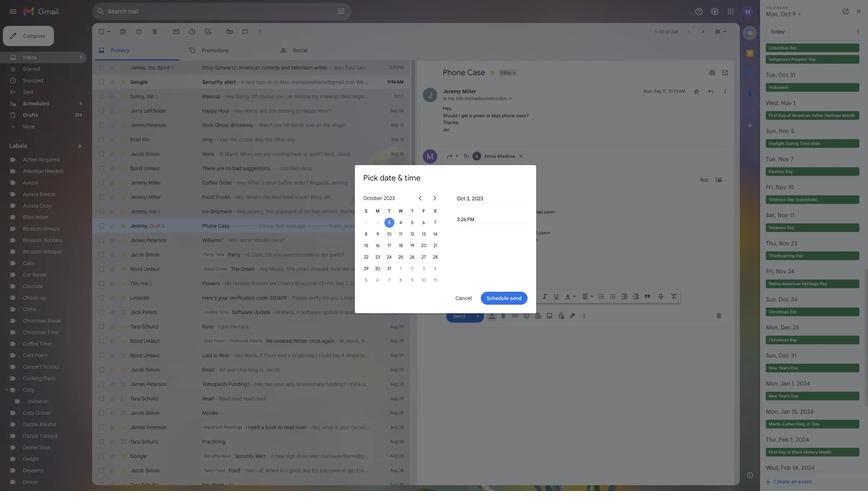 Task type: vqa. For each thing, say whether or not it's contained in the screenshot.


Task type: describe. For each thing, give the bounding box(es) containing it.
me for ice shipment -
[[149, 208, 156, 215]]

jer inside row
[[323, 194, 331, 201]]

to
[[464, 153, 469, 160]]

important according to google magic. switch for happy hour - hey maria, are you coming to happy hour?
[[120, 107, 127, 115]]

14 oct cell
[[430, 229, 441, 240]]

6 aug 28 from the top
[[390, 454, 404, 459]]

1 bjord umlaut from the top
[[130, 165, 160, 172]]

3 inside james , me , bjord 3
[[171, 65, 173, 70]]

you for maria,
[[269, 108, 277, 114]]

breath
[[361, 353, 376, 359]]

cozy for cozy ocean
[[23, 410, 34, 417]]

main menu image
[[9, 7, 17, 16]]

2 bjord umlaut from the top
[[130, 266, 160, 273]]

1 horizontal spatial party
[[228, 252, 240, 258]]

important according to google magic. switch for ice shipment -
[[120, 208, 127, 215]]

phone case main content
[[92, 23, 740, 492]]

press delete to remove this chip image
[[518, 153, 525, 160]]

1 jacob simon from the top
[[130, 151, 160, 157]]

3 bjord umlaut from the top
[[130, 338, 160, 345]]

18
[[399, 243, 403, 248]]

22 oct cell
[[361, 252, 372, 263]]

coffee time! link
[[23, 341, 52, 347]]

me for flowers -
[[141, 280, 148, 287]]

has
[[265, 381, 273, 388]]

0 horizontal spatial food
[[202, 194, 214, 201]]

important according to google magic. switch for there are no bad suggestions... - just bad ideas
[[120, 165, 127, 172]]

case inside ---------- forwarded message --------- <millerjeremy500@gmail.com> date: mon, sep 11, 2023 at 10:39 am subject: phone case to: maria williams <mariaaawilliams@gmail.com> cc:  <info.michaelsconstruction@gmail.com>
[[479, 223, 490, 229]]

15 row from the top
[[92, 262, 410, 277]]

work?
[[309, 151, 323, 157]]

4 tara schultz from the top
[[130, 482, 158, 489]]

8 row from the top
[[92, 161, 410, 176]]

1 read from the left
[[202, 396, 214, 402]]

i left 'think'
[[348, 381, 349, 388]]

28 oct cell
[[430, 252, 441, 263]]

12 for work - hi maria, when are you coming back to work? best, jacob
[[400, 151, 404, 157]]

1 sep 13 from the top
[[391, 122, 404, 128]]

4 inside 4 nov cell
[[434, 266, 437, 272]]

the right all
[[431, 353, 439, 359]]

7 nov cell
[[384, 275, 395, 286]]

inbox for inbox button
[[501, 70, 511, 75]]

1 bad from the left
[[233, 165, 241, 172]]

snooze image
[[189, 28, 196, 35]]

phone for phone case -
[[202, 223, 217, 229]]

2 t column header from the left
[[407, 206, 418, 217]]

mon, sep 11, 2023, 9:05 am element
[[392, 237, 404, 244]]

12 for there are no bad suggestions... - just bad ideas
[[400, 166, 404, 171]]

an
[[363, 381, 368, 388]]

strikethrough ‪(⌘⇧x)‬ image
[[657, 293, 665, 300]]

2 row from the top
[[92, 75, 410, 89]]

1 vertical spatial maria,
[[225, 151, 239, 157]]

<mariaaawilliams@gmail.com>
[[486, 230, 550, 236]]

27
[[422, 255, 426, 260]]

1 vertical spatial when
[[266, 468, 279, 474]]

10 oct cell
[[384, 229, 395, 240]]

blossom for blossom bubbles
[[23, 237, 42, 244]]

sep 11 for food trucks - hey, what's the best food truck? best, jer
[[392, 194, 404, 200]]

11 row from the top
[[92, 205, 410, 219]]

<millerjeremy500@gmail.com>
[[491, 209, 556, 215]]

11, inside cell
[[663, 89, 667, 94]]

24 row from the top
[[92, 392, 410, 406]]

delete image
[[151, 28, 158, 35]]

0 vertical spatial is
[[261, 180, 265, 186]]

aug 29 for hey maria, if there was a single day i could live a single breath i could take i'd trade all the others away best, bjord
[[390, 353, 404, 358]]

breeze for blossom breeze
[[44, 226, 60, 232]]

send
[[510, 295, 522, 302]]

25 row from the top
[[92, 406, 410, 421]]

0 vertical spatial 13
[[400, 122, 404, 128]]

2 down m column header
[[377, 220, 379, 225]]

29 for runs - i got the runs.
[[399, 324, 404, 329]]

aurora breeze
[[23, 191, 55, 198]]

29 for laid to rest - hey maria, if there was a single day i could live a single breath i could take i'd trade all the others away best, bjord
[[399, 353, 404, 358]]

2 sep 13 from the top
[[391, 137, 404, 142]]

0 vertical spatial hi
[[219, 151, 224, 157]]

action required link
[[23, 157, 60, 163]]

to right laid
[[213, 353, 218, 359]]

christmas for christmas break
[[23, 318, 46, 324]]

pick
[[364, 173, 378, 183]]

invitation
[[28, 399, 49, 405]]

w column header
[[395, 206, 407, 217]]

aurora link
[[23, 180, 38, 186]]

best
[[272, 194, 282, 201]]

movies link
[[202, 410, 370, 417]]

hey, should i get a green or blue phone case? thanks, jer
[[443, 106, 529, 132]]

1 t column header from the left
[[384, 206, 395, 217]]

1 umlaut from the top
[[144, 165, 160, 172]]

16 oct cell
[[372, 240, 384, 252]]

30 inside "cell"
[[375, 266, 381, 272]]

schultz for practicing
[[141, 439, 158, 445]]

social tab
[[274, 40, 365, 60]]

me for makeup -
[[147, 93, 154, 100]]

2 horizontal spatial food
[[229, 468, 240, 474]]

27 row from the top
[[92, 435, 410, 449]]

sep 4 for hi
[[393, 252, 404, 257]]

aurora for aurora breeze
[[23, 191, 38, 198]]

0 horizontal spatial read
[[232, 396, 242, 402]]

indent more ‪(⌘])‬ image
[[633, 293, 640, 300]]

search mail image
[[94, 5, 107, 18]]

ice
[[202, 208, 209, 215]]

20 row from the top
[[92, 334, 410, 349]]

undo ‪(⌘z)‬ image
[[449, 293, 456, 300]]

checking
[[237, 367, 258, 373]]

coming for back
[[273, 151, 290, 157]]

email
[[202, 367, 215, 373]]

sep 11 for coffee order - hey, what is your coffee order? regards, jeremy
[[392, 180, 404, 185]]

row containing tim
[[92, 277, 410, 291]]

i right will
[[238, 237, 239, 244]]

everyone
[[320, 468, 341, 474]]

rental
[[32, 272, 47, 278]]

get inside row
[[348, 468, 356, 474]]

19 row from the top
[[92, 320, 410, 334]]

digitizes
[[390, 381, 409, 388]]

1 inside cell
[[400, 266, 402, 272]]

1 horizontal spatial is
[[280, 468, 284, 474]]

tara for runs
[[130, 324, 140, 330]]

important according to google magic. switch for here's your verification code 230409 -
[[120, 295, 127, 302]]

1 aug 28 from the top
[[390, 382, 404, 387]]

hour
[[218, 108, 230, 114]]

hey for hour
[[234, 108, 243, 114]]

f column header
[[418, 206, 430, 217]]

the left hit
[[275, 122, 282, 129]]

labels heading
[[9, 143, 76, 150]]

security up hello
[[235, 453, 254, 460]]

jerry leftfielder
[[130, 108, 167, 114]]

26 oct cell
[[407, 252, 418, 263]]

dazzle for dazzle tranquil
[[23, 433, 38, 440]]

makeup -
[[202, 93, 225, 100]]

1 horizontal spatial update
[[254, 309, 271, 316]]

21 row from the top
[[92, 349, 494, 363]]

archive image
[[120, 28, 127, 35]]

schultz for runs
[[141, 324, 158, 330]]

4 left '2 nov' cell
[[401, 266, 404, 272]]

24 oct cell
[[384, 252, 395, 263]]

0 vertical spatial jeremy miller
[[443, 88, 476, 95]]

important according to google magic. switch for makeup -
[[120, 93, 127, 100]]

0 vertical spatial day
[[287, 136, 296, 143]]

7 for '7 nov' cell
[[388, 278, 391, 283]]

cold poem link
[[23, 353, 48, 359]]

to left our
[[315, 252, 320, 258]]

coffee time!
[[23, 341, 52, 347]]

all,
[[258, 468, 265, 474]]

2 read from the left
[[219, 396, 231, 402]]

profound
[[230, 338, 248, 344]]

hey, for hey, what is your coffee order? regards, jeremy
[[237, 180, 247, 186]]

1 peterson from the top
[[147, 122, 167, 129]]

makeup
[[202, 93, 221, 100]]

2 down "26 oct" cell
[[411, 266, 414, 272]]

6 not important switch from the top
[[120, 439, 127, 446]]

search field list box
[[472, 164, 723, 177]]

2 horizontal spatial read
[[284, 425, 294, 431]]

blossom bubbles link
[[23, 237, 62, 244]]

2 single from the left
[[346, 353, 359, 359]]

sunny , me 2
[[130, 93, 157, 100]]

0 horizontal spatial there
[[212, 482, 224, 489]]

ice shipment -
[[202, 208, 237, 215]]

2 vertical spatial are
[[217, 165, 224, 172]]

christmas for christmas time!
[[23, 329, 46, 336]]

4 important because you marked it as important. switch from the top
[[120, 424, 127, 431]]

10 row from the top
[[92, 190, 410, 205]]

older image
[[700, 28, 707, 35]]

1 s from the left
[[365, 208, 368, 214]]

4 aug 28 from the top
[[390, 425, 404, 430]]

i left got
[[218, 324, 220, 330]]

5 jacob simon from the top
[[130, 468, 160, 474]]

2 vertical spatial your
[[274, 381, 284, 388]]

coffee
[[278, 180, 292, 186]]

aurora cozy
[[23, 203, 51, 209]]

calm
[[23, 260, 35, 267]]

row containing sunny
[[92, 89, 410, 104]]

» button
[[431, 195, 438, 202]]

0 vertical spatial cozy
[[40, 203, 51, 209]]

more
[[23, 124, 35, 130]]

1 vertical spatial just
[[226, 367, 236, 373]]

check-
[[23, 295, 40, 301]]

w
[[399, 208, 403, 214]]

regards,
[[310, 180, 330, 186]]

the left best
[[263, 194, 270, 201]]

hey for funding?
[[255, 381, 264, 388]]

cold poem inside row
[[204, 338, 225, 344]]

8 oct cell
[[361, 229, 372, 240]]

1 single from the left
[[292, 353, 305, 359]]

pets
[[411, 381, 421, 388]]

17 oct cell
[[384, 240, 395, 252]]

take
[[394, 353, 403, 359]]

1 james peterson from the top
[[130, 122, 167, 129]]

social
[[293, 47, 308, 53]]

11 for food trucks - hey, what's the best food truck? best, jer
[[401, 194, 404, 200]]

rock
[[202, 122, 214, 129]]

for
[[312, 468, 318, 474]]

now!
[[296, 425, 306, 431]]

quote ‪(⌘⇧9)‬ image
[[644, 293, 651, 300]]

1 vertical spatial your
[[218, 295, 228, 301]]

1 right oct
[[402, 94, 404, 99]]

Date field
[[456, 195, 527, 203]]

2 s column header from the left
[[430, 206, 441, 217]]

1 s column header from the left
[[361, 206, 372, 217]]

i down once
[[316, 353, 317, 359]]

report spam image
[[135, 28, 143, 35]]

tara for practicing
[[130, 439, 140, 445]]

our
[[321, 252, 329, 258]]

22 row from the top
[[92, 363, 410, 377]]

tomopachi
[[202, 381, 228, 388]]

sep inside cell
[[654, 89, 662, 94]]

blossom whisper link
[[23, 249, 62, 255]]

a right was
[[288, 353, 291, 359]]

tara schultz for practicing
[[130, 439, 158, 445]]

tim
[[130, 280, 139, 287]]

, for makeup -
[[144, 93, 145, 100]]

best, right work? at top left
[[324, 151, 336, 157]]

to right want
[[295, 252, 300, 258]]

dazzle blissful link
[[23, 422, 56, 428]]

12 row from the top
[[92, 219, 410, 233]]

good
[[289, 468, 301, 474]]

omen inside good omen the omen -
[[216, 266, 227, 272]]

3 not important switch from the top
[[120, 381, 127, 388]]

the right "saw"
[[230, 136, 238, 143]]

ideas
[[300, 165, 313, 172]]

4 jacob simon from the top
[[130, 410, 160, 417]]

2 vertical spatial day
[[302, 468, 311, 474]]

9 for 9 nov "cell"
[[411, 278, 414, 283]]

7 oct cell
[[430, 217, 441, 229]]

christmas break link
[[23, 318, 61, 324]]

to up should
[[443, 96, 447, 101]]

to:
[[446, 230, 453, 236]]

10:39 am inside cell
[[669, 89, 686, 94]]

winter
[[293, 338, 308, 345]]

labels
[[9, 143, 27, 150]]

Time field
[[456, 216, 527, 223]]

jeremy , me 2
[[130, 208, 160, 215]]

29 inside "cell"
[[364, 266, 369, 272]]

1 nov cell
[[395, 263, 407, 275]]

1 oct cell
[[361, 217, 372, 229]]

1 important because you marked it as important. switch from the top
[[120, 323, 127, 331]]

1 could from the left
[[319, 353, 331, 359]]

3 umlaut from the top
[[144, 338, 160, 345]]

23 oct cell
[[372, 252, 384, 263]]

i right breath
[[377, 353, 378, 359]]

2 for ice shipment -
[[158, 209, 160, 214]]

american
[[239, 64, 260, 71]]

1 vertical spatial hey
[[234, 353, 243, 359]]

and
[[281, 64, 290, 71]]

primary tab
[[92, 40, 183, 60]]

1 horizontal spatial read
[[243, 396, 254, 402]]

25 oct cell
[[395, 252, 407, 263]]

calm link
[[23, 260, 35, 267]]

, for elroy schwartz: american comedy and television writer. -
[[145, 64, 147, 71]]

china
[[23, 306, 36, 313]]

5 for 5 nov cell
[[365, 278, 368, 283]]

«
[[419, 195, 422, 201]]

to right the book
[[278, 425, 283, 431]]

30 row from the top
[[92, 478, 410, 492]]

29 oct cell
[[361, 263, 372, 275]]

2 vertical spatial maria,
[[244, 353, 259, 359]]

indent less ‪(⌘[)‬ image
[[621, 293, 628, 300]]

28 row from the top
[[92, 449, 410, 464]]

settings image
[[711, 7, 719, 16]]

7 for 7 oct cell on the top of page
[[434, 220, 437, 225]]

time for software
[[219, 310, 229, 315]]

bliss velvet
[[23, 214, 48, 221]]

3 important because you marked it as important. switch from the top
[[120, 367, 127, 374]]

simon for 29th row from the top of the the phone case main content
[[146, 468, 160, 474]]

important according to google magic. switch for coffee order - hey, what is your coffee order? regards, jeremy
[[120, 179, 127, 187]]

blissful
[[40, 422, 56, 428]]

omg
[[202, 136, 212, 143]]

1 vertical spatial day
[[307, 353, 315, 359]]

we entered winter once again -
[[266, 338, 339, 345]]

1 happy from the left
[[202, 108, 217, 114]]

cancel button
[[449, 292, 478, 305]]

Not starred checkbox
[[693, 88, 700, 95]]

3 aug 28 from the top
[[390, 411, 404, 416]]

important according to google magic. switch for williams? - will i am's? would i be's?
[[120, 237, 127, 244]]

add to tasks image
[[205, 28, 212, 35]]

26 inside row
[[399, 108, 404, 113]]

1 vertical spatial hi
[[245, 252, 250, 258]]

redo ‪(⌘y)‬ image
[[461, 293, 468, 300]]

cold poem inside the labels navigation
[[23, 353, 48, 359]]

italic ‪(⌘i)‬ image
[[541, 293, 549, 300]]

hey, for hey, what's the best food truck? best, jer
[[235, 194, 245, 201]]

0 vertical spatial your
[[266, 180, 276, 186]]

mon, sep 11, 10:39 am cell
[[644, 88, 686, 95]]

the right got
[[230, 324, 237, 330]]

elroy schwartz: american comedy and television writer. -
[[202, 64, 333, 71]]

important
[[204, 425, 223, 430]]

snoozed
[[23, 77, 43, 84]]

the right on
[[323, 122, 331, 129]]

williams
[[467, 230, 484, 236]]

4 james from the top
[[130, 381, 145, 388]]

order?
[[294, 180, 309, 186]]

2 vertical spatial you
[[273, 252, 282, 258]]

15 oct cell
[[361, 240, 372, 252]]

2 peterson from the top
[[147, 237, 167, 244]]

important according to google magic. switch for flowers -
[[120, 280, 127, 287]]

2 aug 29 from the top
[[390, 338, 404, 344]]

desserts link
[[23, 468, 43, 474]]

all
[[425, 353, 430, 359]]

2 app from the left
[[370, 381, 378, 388]]

12 inside 12 oct cell
[[411, 232, 414, 237]]

26 inside cell
[[410, 255, 415, 260]]

4 peterson from the top
[[147, 425, 167, 431]]

19 oct cell
[[407, 240, 418, 252]]

best, right food?
[[371, 468, 383, 474]]

a left good
[[285, 468, 288, 474]]

aug 29 for hi! just checking in. jacob
[[390, 367, 404, 373]]

hour?
[[318, 108, 332, 114]]

simon for 17th row from the bottom
[[146, 252, 160, 258]]

advanced search options image
[[334, 4, 349, 18]]

, for flowers -
[[139, 280, 140, 287]]

row containing linkedin
[[92, 291, 410, 305]]

5 not important switch from the top
[[120, 410, 127, 417]]

2 aug 28 from the top
[[390, 396, 404, 402]]

0 horizontal spatial when
[[240, 151, 253, 157]]

6 for 6 oct 'cell'
[[423, 220, 425, 225]]

2 horizontal spatial is
[[422, 381, 426, 388]]

2 s from the left
[[434, 208, 437, 214]]

row containing jack peters
[[92, 305, 410, 320]]

i left be's?
[[270, 237, 271, 244]]

2 jacob simon from the top
[[130, 252, 160, 258]]

7 important because you marked it as important. switch from the top
[[120, 482, 127, 489]]

4 down '18 oct' cell
[[401, 252, 404, 257]]

1 horizontal spatial there
[[264, 353, 276, 359]]

5 important because you marked it as important. switch from the top
[[120, 453, 127, 460]]

do
[[266, 252, 272, 258]]

f
[[423, 208, 425, 214]]

2 could from the left
[[380, 353, 392, 359]]

get inside hey, should i get a green or blue phone case? thanks, jer
[[462, 113, 468, 118]]

tara for read
[[130, 396, 140, 402]]

china link
[[23, 306, 36, 313]]

sunny
[[130, 93, 144, 100]]

primary
[[111, 47, 130, 53]]

8 nov cell
[[395, 275, 407, 286]]

6 for 6 nov cell
[[377, 278, 379, 283]]

i left need
[[246, 425, 247, 431]]

29 up take
[[399, 338, 404, 344]]

invitation link
[[28, 399, 49, 405]]

5 james from the top
[[130, 425, 145, 431]]

7 aug 28 from the top
[[390, 468, 404, 474]]

best, right truck?
[[311, 194, 322, 201]]

important according to google magic. switch for phone case -
[[120, 223, 127, 230]]

blossom for blossom whisper
[[23, 249, 42, 255]]

0 vertical spatial maria,
[[245, 108, 259, 114]]

email - hi! just checking in. jacob
[[202, 367, 280, 373]]

miller for food trucks - hey, what's the best food truck? best, jer
[[148, 194, 161, 201]]

october 2023
[[364, 195, 395, 201]]

6 inside the labels navigation
[[80, 101, 82, 106]]

1 horizontal spatial just
[[279, 165, 289, 172]]

jer inside hey, should i get a green or blue phone case? thanks, jer
[[443, 127, 450, 132]]

4 james peterson from the top
[[130, 425, 167, 431]]

mon, inside cell
[[644, 89, 653, 94]]

1 not important switch from the top
[[120, 309, 127, 316]]



Task type: locate. For each thing, give the bounding box(es) containing it.
cozy left ocean
[[23, 410, 34, 417]]

party up the
[[228, 252, 240, 258]]

jeremy
[[443, 88, 461, 95], [130, 180, 147, 186], [331, 180, 348, 186], [130, 194, 147, 201], [130, 208, 147, 215], [130, 223, 147, 229]]

trade
[[411, 353, 424, 359]]

11, inside ---------- forwarded message --------- <millerjeremy500@gmail.com> date: mon, sep 11, 2023 at 10:39 am subject: phone case to: maria williams <mariaaawilliams@gmail.com> cc:  <info.michaelsconstruction@gmail.com>
[[480, 216, 486, 222]]

remove formatting ‪(⌘\)‬ image
[[671, 293, 678, 300]]

poem up concert tickets
[[35, 353, 48, 359]]

jack
[[130, 309, 141, 316]]

0 vertical spatial 7
[[434, 220, 437, 225]]

0 horizontal spatial 6
[[80, 101, 82, 106]]

single right a
[[346, 353, 359, 359]]

best, right away
[[469, 353, 481, 359]]

dazzle
[[23, 422, 38, 428], [23, 433, 38, 440]]

hey, inside hey, should i get a green or blue phone case? thanks, jer
[[443, 106, 452, 111]]

5 row from the top
[[92, 118, 410, 133]]

1 vertical spatial christmas
[[23, 329, 46, 336]]

sep 11 for phone case -
[[392, 223, 404, 229]]

jacob simon
[[130, 151, 160, 157], [130, 252, 160, 258], [130, 367, 160, 373], [130, 410, 160, 417], [130, 468, 160, 474]]

phone up williams?
[[202, 223, 217, 229]]

1 vertical spatial 10:39 am
[[505, 216, 524, 222]]

1 vertical spatial 2023
[[488, 216, 498, 222]]

2023 inside ---------- forwarded message --------- <millerjeremy500@gmail.com> date: mon, sep 11, 2023 at 10:39 am subject: phone case to: maria williams <mariaaawilliams@gmail.com> cc:  <info.michaelsconstruction@gmail.com>
[[488, 216, 498, 222]]

9 row from the top
[[92, 176, 410, 190]]

11 inside 11 nov cell
[[434, 278, 437, 283]]

anna medina
[[484, 153, 515, 159]]

28 inside cell
[[433, 255, 438, 260]]

food inside tasty food food - hello all, when is a good day for everyone to get food? best, jacob
[[215, 468, 225, 474]]

t right w
[[411, 208, 414, 214]]

8 for the 8 oct cell
[[365, 232, 368, 237]]

hey right 'rest'
[[234, 353, 243, 359]]

, for ice shipment -
[[147, 208, 148, 215]]

case inside row
[[218, 223, 230, 229]]

car rental link
[[23, 272, 47, 278]]

10 nov cell
[[418, 275, 430, 286]]

1 horizontal spatial could
[[380, 353, 392, 359]]

happy left hour in the top left of the page
[[202, 108, 217, 114]]

security left issue
[[204, 454, 220, 459]]

3 peterson from the top
[[147, 381, 167, 388]]

3 james from the top
[[130, 237, 145, 244]]

1 horizontal spatial happy
[[302, 108, 317, 114]]

get left food?
[[348, 468, 356, 474]]

coffee up cold poem link
[[23, 341, 38, 347]]

october 2023 row
[[361, 191, 441, 206]]

10 for 10 nov cell
[[422, 278, 426, 283]]

coffee
[[202, 180, 218, 186], [23, 341, 38, 347]]

1 app from the left
[[286, 381, 295, 388]]

s column header
[[361, 206, 372, 217], [430, 206, 441, 217]]

2023 inside row
[[384, 195, 395, 201]]

row containing jerry leftfielder
[[92, 104, 410, 118]]

1 christmas from the top
[[23, 318, 46, 324]]

1 horizontal spatial 10:39 am
[[669, 89, 686, 94]]

1 horizontal spatial cold
[[204, 338, 213, 344]]

delight
[[23, 456, 39, 463]]

1 horizontal spatial 7
[[434, 220, 437, 225]]

me right tim
[[141, 280, 148, 287]]

2 vertical spatial blossom
[[23, 249, 42, 255]]

2 vertical spatial cozy
[[23, 410, 34, 417]]

31
[[387, 266, 391, 272]]

to right everyone
[[342, 468, 347, 474]]

here's your verification code 230409 -
[[202, 295, 292, 301]]

flowers
[[202, 281, 220, 287]]

0 vertical spatial 5
[[411, 220, 414, 225]]

hi left clark,
[[245, 252, 250, 258]]

0 vertical spatial inbox
[[23, 54, 37, 61]]

laid
[[202, 353, 212, 359]]

0 vertical spatial alert
[[224, 79, 236, 85]]

2 nov cell
[[407, 263, 418, 275]]

1 vertical spatial 26
[[410, 255, 415, 260]]

bulleted list ‪(⌘⇧8)‬ image
[[609, 293, 617, 300]]

sep inside ---------- forwarded message --------- <millerjeremy500@gmail.com> date: mon, sep 11, 2023 at 10:39 am subject: phone case to: maria williams <mariaaawilliams@gmail.com> cc:  <info.michaelsconstruction@gmail.com>
[[471, 216, 479, 222]]

1 blossom from the top
[[23, 226, 42, 232]]

2 for makeup -
[[155, 94, 157, 99]]

green
[[473, 113, 485, 118]]

sep 26
[[390, 108, 404, 113]]

coffee inside row
[[202, 180, 218, 186]]

read
[[232, 396, 242, 402], [243, 396, 254, 402], [284, 425, 294, 431]]

single down winter
[[292, 353, 305, 359]]

you for when
[[263, 151, 271, 157]]

aurora for aurora cozy
[[23, 203, 38, 209]]

security up 'makeup -'
[[202, 79, 223, 85]]

s left m
[[365, 208, 368, 214]]

labels navigation
[[0, 23, 92, 492]]

4 oct cell
[[395, 217, 407, 229]]

pick date & time dialog
[[355, 165, 536, 314]]

tomopachi funding? - hey has your app received any funding? i think an app that digitizes pets is lucrative as hell!
[[202, 381, 464, 388]]

read left now!
[[284, 425, 294, 431]]

14 row from the top
[[92, 248, 410, 262]]

1 aug 29 from the top
[[390, 324, 404, 329]]

promotions tab
[[183, 40, 274, 60]]

aurora down aurora link
[[23, 191, 38, 198]]

are
[[260, 108, 267, 114], [255, 151, 262, 157], [217, 165, 224, 172]]

breeze up aurora cozy
[[40, 191, 55, 198]]

hey up broadway
[[234, 108, 243, 114]]

important according to google magic. switch for work - hi maria, when are you coming back to work? best, jacob
[[120, 151, 127, 158]]

11 inside the 11 oct cell
[[399, 232, 403, 237]]

26 row from the top
[[92, 421, 410, 435]]

compose
[[23, 33, 46, 39]]

1 horizontal spatial 11,
[[663, 89, 667, 94]]

6 oct cell
[[418, 217, 430, 229]]

is right "pets"
[[422, 381, 426, 388]]

1 tara schultz from the top
[[130, 324, 158, 330]]

entered
[[274, 338, 292, 345]]

7 inside '7 nov' cell
[[388, 278, 391, 283]]

0 vertical spatial breeze
[[40, 191, 55, 198]]

0 horizontal spatial hi
[[219, 151, 224, 157]]

a left the book
[[261, 425, 264, 431]]

cozy for the cozy "link"
[[23, 387, 34, 394]]

google
[[130, 79, 148, 85], [130, 453, 147, 460]]

important according to google magic. switch for omg - i saw the cutest dog the other day
[[120, 136, 127, 143]]

11 nov cell
[[430, 275, 441, 286]]

1 row from the top
[[92, 60, 410, 75]]

aug 30
[[390, 310, 404, 315]]

phone up williams
[[465, 223, 478, 229]]

4 not important switch from the top
[[120, 395, 127, 403]]

read down funding?
[[232, 396, 242, 402]]

important according to google magic. switch
[[489, 69, 496, 76], [120, 79, 127, 86], [120, 93, 127, 100], [120, 107, 127, 115], [120, 122, 127, 129], [120, 136, 127, 143], [120, 151, 127, 158], [120, 165, 127, 172], [120, 179, 127, 187], [120, 194, 127, 201], [120, 208, 127, 215], [120, 223, 127, 230], [120, 237, 127, 244], [120, 251, 127, 259], [120, 266, 127, 273], [120, 280, 127, 287], [120, 295, 127, 302]]

0 vertical spatial poem
[[214, 338, 225, 344]]

12 up &
[[400, 166, 404, 171]]

2 for flowers -
[[150, 281, 152, 286]]

2 oct cell
[[372, 217, 384, 229]]

aug 29 for i got the runs.
[[390, 324, 404, 329]]

20 oct cell
[[418, 240, 430, 252]]

security for alert
[[202, 79, 223, 85]]

just up coffee
[[279, 165, 289, 172]]

2 inside jeremy , me 2
[[158, 209, 160, 214]]

williams? - will i am's? would i be's?
[[202, 237, 285, 244]]

3 row from the top
[[92, 89, 410, 104]]

tab list containing primary
[[92, 40, 740, 60]]

sep 12 inside cell
[[391, 166, 404, 171]]

row containing james
[[92, 60, 410, 75]]

to right "back"
[[303, 151, 308, 157]]

grid containing s
[[361, 206, 441, 286]]

case for phone case -
[[218, 223, 230, 229]]

in.
[[259, 367, 265, 373]]

0 horizontal spatial alert
[[224, 79, 236, 85]]

23 row from the top
[[92, 377, 464, 392]]

2 vertical spatial 13
[[422, 232, 426, 237]]

what's
[[246, 194, 261, 201]]

29 for email - hi! just checking in. jacob
[[399, 367, 404, 373]]

4 bjord umlaut from the top
[[130, 353, 160, 359]]

tickets
[[43, 364, 59, 371]]

1 vertical spatial 9
[[411, 278, 414, 283]]

the right dog
[[265, 136, 272, 143]]

linkedin
[[130, 295, 150, 301]]

concert tickets link
[[23, 364, 59, 371]]

row
[[92, 60, 410, 75], [92, 75, 410, 89], [92, 89, 410, 104], [92, 104, 410, 118], [92, 118, 410, 133], [92, 133, 410, 147], [92, 147, 410, 161], [92, 161, 410, 176], [92, 176, 410, 190], [92, 190, 410, 205], [92, 205, 410, 219], [92, 219, 410, 233], [92, 233, 410, 248], [92, 248, 410, 262], [92, 262, 410, 277], [92, 277, 410, 291], [92, 291, 410, 305], [92, 305, 410, 320], [92, 320, 410, 334], [92, 334, 410, 349], [92, 349, 494, 363], [92, 363, 410, 377], [92, 377, 464, 392], [92, 392, 410, 406], [92, 406, 410, 421], [92, 421, 410, 435], [92, 435, 410, 449], [92, 449, 410, 464], [92, 464, 410, 478], [92, 478, 410, 492]]

3 james peterson from the top
[[130, 381, 167, 388]]

again
[[322, 338, 334, 345]]

hey, left what's
[[235, 194, 245, 201]]

0 vertical spatial blossom
[[23, 226, 42, 232]]

time down williams?
[[215, 252, 225, 257]]

1 tara from the top
[[130, 324, 140, 330]]

5 for 5 oct cell on the top
[[411, 220, 414, 225]]

6 inside cell
[[377, 278, 379, 283]]

oct
[[394, 94, 401, 99]]

2 james from the top
[[130, 122, 145, 129]]

4 nov cell
[[430, 263, 441, 275]]

7 inside 7 oct cell
[[434, 220, 437, 225]]

0 vertical spatial when
[[240, 151, 253, 157]]

m
[[376, 208, 380, 214]]

230409
[[269, 295, 287, 301]]

sep 4 for -
[[393, 266, 404, 272]]

27 oct cell
[[418, 252, 430, 263]]

runs
[[202, 324, 213, 330]]

simon for 6th row from the bottom
[[146, 410, 160, 417]]

food?
[[357, 468, 370, 474]]

miller for coffee order - hey, what is your coffee order? regards, jeremy
[[148, 180, 161, 186]]

17 row from the top
[[92, 291, 410, 305]]

security inside the security issue security alert -
[[204, 454, 220, 459]]

me right sunny
[[147, 93, 154, 100]]

1 aurora from the top
[[23, 180, 38, 186]]

10:39 am left not starred checkbox at right top
[[669, 89, 686, 94]]

1 vertical spatial 30
[[399, 310, 404, 315]]

pick date & time
[[364, 173, 421, 183]]

18 oct cell
[[395, 240, 407, 252]]

4 down w column header
[[400, 220, 402, 225]]

7
[[434, 220, 437, 225], [388, 278, 391, 283]]

1 vertical spatial are
[[255, 151, 262, 157]]

3 tara schultz from the top
[[130, 439, 158, 445]]

0 vertical spatial time!
[[47, 329, 60, 336]]

0 vertical spatial sep 12
[[391, 151, 404, 157]]

discard draft ‪(⌘⇧d)‬ image
[[716, 313, 723, 320]]

pick date & time heading
[[364, 173, 421, 183]]

phone for phone case
[[443, 68, 466, 77]]

2 vertical spatial 6
[[377, 278, 379, 283]]

blue
[[492, 113, 501, 118]]

1 horizontal spatial single
[[346, 353, 359, 359]]

9 inside "cell"
[[411, 278, 414, 283]]

1 horizontal spatial 5
[[411, 220, 414, 225]]

1 vertical spatial coffee
[[23, 341, 38, 347]]

jeremy miller for food trucks - hey, what's the best food truck? best, jer
[[130, 194, 161, 201]]

i'd
[[405, 353, 410, 359]]

peterson
[[147, 122, 167, 129], [147, 237, 167, 244], [147, 381, 167, 388], [147, 425, 167, 431]]

hey
[[202, 482, 211, 489]]

you up rock ghost: broadway - watch the hit movie now on the stage!
[[269, 108, 277, 114]]

6 inside 'cell'
[[423, 220, 425, 225]]

2 inside jeremy , draft 2
[[162, 223, 165, 229]]

sep 12 for work - hi maria, when are you coming back to work? best, jacob
[[391, 151, 404, 157]]

0 horizontal spatial 26
[[399, 108, 404, 113]]

are left no
[[217, 165, 224, 172]]

3 oct cell
[[384, 217, 395, 229]]

when
[[240, 151, 253, 157], [266, 468, 279, 474]]

Message Body text field
[[446, 188, 723, 286]]

t for 2nd the t "column header" from the left
[[411, 208, 414, 214]]

once
[[309, 338, 321, 345]]

elroy
[[202, 64, 214, 71]]

toggle split pane mode image
[[714, 28, 722, 35]]

2 christmas from the top
[[23, 329, 46, 336]]

10 for 10 oct cell
[[387, 232, 392, 237]]

come
[[301, 252, 314, 258]]

readings
[[224, 425, 242, 430]]

sep 12 for there are no bad suggestions... - just bad ideas
[[391, 166, 404, 171]]

0 horizontal spatial cold
[[23, 353, 34, 359]]

dazzle tranquil
[[23, 433, 58, 440]]

31 oct cell
[[384, 263, 395, 275]]

0 horizontal spatial s column header
[[361, 206, 372, 217]]

4 schultz from the top
[[141, 482, 158, 489]]

grid inside 'pick date & time' dialog
[[361, 206, 441, 286]]

0 horizontal spatial t column header
[[384, 206, 395, 217]]

1 schultz from the top
[[141, 324, 158, 330]]

1 vertical spatial get
[[348, 468, 356, 474]]

19
[[410, 243, 415, 248]]

what
[[248, 180, 260, 186]]

0 horizontal spatial 9
[[377, 232, 379, 237]]

0 horizontal spatial omen
[[216, 266, 227, 272]]

0 horizontal spatial could
[[319, 353, 331, 359]]

as
[[448, 381, 453, 388]]

29 down aug 30
[[399, 324, 404, 329]]

me up should
[[448, 96, 454, 101]]

4 inside 4 oct cell
[[400, 220, 402, 225]]

jeremy miller for coffee order - hey, what is your coffee order? regards, jeremy
[[130, 180, 161, 186]]

tara schultz for read
[[130, 396, 158, 402]]

13 oct cell
[[418, 229, 430, 240]]

sep 12 up &
[[391, 166, 404, 171]]

bad left ideas
[[290, 165, 299, 172]]

a left green on the right top of the page
[[469, 113, 472, 118]]

1 sep 12 from the top
[[391, 151, 404, 157]]

cold inside the labels navigation
[[23, 353, 34, 359]]

1 horizontal spatial omen
[[241, 266, 255, 273]]

30 inside the phone case main content
[[399, 310, 404, 315]]

1 vertical spatial cold
[[23, 353, 34, 359]]

time for party
[[215, 252, 225, 257]]

21 oct cell
[[430, 240, 441, 252]]

8 inside cell
[[400, 278, 402, 283]]

0 horizontal spatial 11,
[[480, 216, 486, 222]]

0 vertical spatial are
[[260, 108, 267, 114]]

1 james from the top
[[130, 64, 145, 71]]

party up good at the left of page
[[204, 252, 214, 257]]

m column header
[[372, 206, 384, 217]]

schultz for read
[[141, 396, 158, 402]]

12 inside sep 12 cell
[[400, 166, 404, 171]]

0 vertical spatial 12
[[400, 151, 404, 157]]

t right m
[[388, 208, 391, 214]]

party?
[[330, 252, 345, 258]]

5 nov cell
[[361, 275, 372, 286]]

11 for coffee order - hey, what is your coffee order? regards, jeremy
[[401, 180, 404, 185]]

1 left 9 nov "cell"
[[402, 281, 404, 286]]

2 bad from the left
[[290, 165, 299, 172]]

11 up 4 oct cell
[[401, 209, 404, 214]]

0 horizontal spatial single
[[292, 353, 305, 359]]

app left received
[[286, 381, 295, 388]]

0 vertical spatial christmas
[[23, 318, 46, 324]]

tara schultz for runs
[[130, 324, 158, 330]]

8 down "1 oct" cell
[[365, 232, 368, 237]]

numbered list ‪(⌘⇧7)‬ image
[[598, 293, 605, 300]]

mon, sep 11, 10:39 am
[[644, 89, 686, 94]]

1 vertical spatial blossom
[[23, 237, 42, 244]]

alert down the schwartz:
[[224, 79, 236, 85]]

important because you marked it as important. switch
[[120, 323, 127, 331], [120, 338, 127, 345], [120, 367, 127, 374], [120, 424, 127, 431], [120, 453, 127, 460], [120, 467, 127, 475], [120, 482, 127, 489]]

3 aug 29 from the top
[[390, 353, 404, 358]]

phone case -
[[202, 223, 235, 229]]

2 tara from the top
[[130, 396, 140, 402]]

1 horizontal spatial coffee
[[202, 180, 218, 186]]

2 t from the left
[[411, 208, 414, 214]]

aug 29 down take
[[390, 367, 404, 373]]

sep 12 cell
[[384, 165, 410, 172]]

11 left time
[[401, 180, 404, 185]]

1 horizontal spatial s column header
[[430, 206, 441, 217]]

9 inside cell
[[377, 232, 379, 237]]

sep 4 right 31
[[393, 266, 404, 272]]

1 dazzle from the top
[[23, 422, 38, 428]]

inbox for the inbox 'link' on the left top of the page
[[23, 54, 37, 61]]

0 vertical spatial aurora
[[23, 180, 38, 186]]

2 happy from the left
[[302, 108, 317, 114]]

cold up concert
[[23, 353, 34, 359]]

0 horizontal spatial inbox
[[23, 54, 37, 61]]

1 vertical spatial you
[[263, 151, 271, 157]]

phone inside ---------- forwarded message --------- <millerjeremy500@gmail.com> date: mon, sep 11, 2023 at 10:39 am subject: phone case to: maria williams <mariaaawilliams@gmail.com> cc:  <info.michaelsconstruction@gmail.com>
[[465, 223, 478, 229]]

hey, up should
[[443, 106, 452, 111]]

0 vertical spatial cold poem
[[204, 338, 225, 344]]

1 vertical spatial 11,
[[480, 216, 486, 222]]

clark,
[[251, 252, 264, 258]]

3 simon from the top
[[146, 367, 160, 373]]

t column header left f
[[407, 206, 418, 217]]

google for -
[[130, 79, 148, 85]]

1 horizontal spatial alert
[[255, 453, 266, 460]]

movies
[[202, 410, 218, 417]]

simon for 24th row from the bottom of the the phone case main content
[[146, 151, 160, 157]]

3 aurora from the top
[[23, 203, 38, 209]]

time! down the christmas time!
[[39, 341, 52, 347]]

food down the security issue security alert -
[[229, 468, 240, 474]]

0 horizontal spatial 5
[[365, 278, 368, 283]]

watch
[[259, 122, 273, 129]]

2 not important switch from the top
[[120, 352, 127, 359]]

party inside the "party time party - hi clark, do you want to come to our party?"
[[204, 252, 214, 257]]

order
[[219, 180, 232, 186]]

hey left has
[[255, 381, 264, 388]]

1 inside cell
[[366, 220, 367, 225]]

me for elroy schwartz: american comedy and television writer. -
[[148, 64, 155, 71]]

1 horizontal spatial mon,
[[644, 89, 653, 94]]

11 oct cell
[[395, 229, 407, 240]]

s column header right f
[[430, 206, 441, 217]]

breeze for aurora breeze
[[40, 191, 55, 198]]

when down "cutest"
[[240, 151, 253, 157]]

1 vertical spatial dazzle
[[23, 433, 38, 440]]

1 sep 11 from the top
[[392, 180, 404, 185]]

0 vertical spatial 26
[[399, 108, 404, 113]]

press delete to remove this chip element
[[518, 153, 525, 160]]

1 horizontal spatial bad
[[290, 165, 299, 172]]

coffee for coffee time!
[[23, 341, 38, 347]]

inbox inside button
[[501, 70, 511, 75]]

underline ‪(⌘u)‬ image
[[553, 293, 560, 300]]

inbox button
[[499, 69, 512, 76]]

time inside update time software update -
[[219, 310, 229, 315]]

0 vertical spatial mon,
[[644, 89, 653, 94]]

5 simon from the top
[[146, 468, 160, 474]]

1 vertical spatial sep 4
[[393, 266, 404, 272]]

case for phone case
[[467, 68, 486, 77]]

1 vertical spatial miller
[[148, 180, 161, 186]]

13 row from the top
[[92, 233, 410, 248]]

coffee for coffee order - hey, what is your coffee order? regards, jeremy
[[202, 180, 218, 186]]

movie
[[291, 122, 304, 129]]

bad right no
[[233, 165, 241, 172]]

app right the an
[[370, 381, 378, 388]]

11 for ice shipment -
[[401, 209, 404, 214]]

jer down regards,
[[323, 194, 331, 201]]

11 up w
[[401, 194, 404, 200]]

trucks
[[215, 194, 230, 201]]

mon, inside ---------- forwarded message --------- <millerjeremy500@gmail.com> date: mon, sep 11, 2023 at 10:39 am subject: phone case to: maria williams <mariaaawilliams@gmail.com> cc:  <info.michaelsconstruction@gmail.com>
[[459, 216, 469, 222]]

i inside hey, should i get a green or blue phone case? thanks, jer
[[459, 113, 460, 118]]

1 sep 4 from the top
[[393, 252, 404, 257]]

10 left mon, sep 11, 2023, 9:05 am element
[[387, 232, 392, 237]]

maria
[[454, 230, 466, 236]]

11 for phone case -
[[401, 223, 404, 229]]

time inside the "party time party - hi clark, do you want to come to our party?"
[[215, 252, 225, 257]]

4 simon from the top
[[146, 410, 160, 417]]

3 jacob simon from the top
[[130, 367, 160, 373]]

cold inside the phone case main content
[[204, 338, 213, 344]]

0 horizontal spatial mon,
[[459, 216, 469, 222]]

hi!
[[219, 367, 225, 373]]

0 vertical spatial 8
[[365, 232, 368, 237]]

3 inside the labels navigation
[[80, 55, 82, 60]]

blossom for blossom breeze
[[23, 226, 42, 232]]

omen right good at the left of page
[[216, 266, 227, 272]]

desserts
[[23, 468, 43, 474]]

there
[[202, 165, 216, 172]]

1 vertical spatial 12
[[400, 166, 404, 171]]

delete soon
[[23, 445, 51, 451]]

you down dog
[[263, 151, 271, 157]]

cancel
[[456, 295, 472, 302]]

29 row from the top
[[92, 464, 410, 478]]

1 horizontal spatial inbox
[[501, 70, 511, 75]]

not important switch
[[120, 309, 127, 316], [120, 352, 127, 359], [120, 381, 127, 388], [120, 395, 127, 403], [120, 410, 127, 417], [120, 439, 127, 446]]

9 for "9 oct" cell
[[377, 232, 379, 237]]

schedule send button
[[481, 292, 528, 305]]

2 inside the tim , me 2
[[150, 281, 152, 286]]

get
[[462, 113, 468, 118], [348, 468, 356, 474]]

4 row from the top
[[92, 104, 410, 118]]

0 horizontal spatial party
[[204, 252, 214, 257]]

hi right work
[[219, 151, 224, 157]]

2 james peterson from the top
[[130, 237, 167, 244]]

1 vertical spatial 10
[[422, 278, 426, 283]]

6 nov cell
[[372, 275, 384, 286]]

16 row from the top
[[92, 277, 410, 291]]

row containing brad klo
[[92, 133, 410, 147]]

1 horizontal spatial jer
[[443, 127, 450, 132]]

t for first the t "column header"
[[388, 208, 391, 214]]

sep inside cell
[[391, 166, 399, 171]]

3
[[80, 55, 82, 60], [171, 65, 173, 70], [388, 220, 391, 225], [423, 266, 425, 272]]

8 for 8 nov cell
[[400, 278, 402, 283]]

important mainly because you often read messages with this label. switch
[[120, 64, 127, 71]]

1 horizontal spatial app
[[370, 381, 378, 388]]

9:56 am
[[388, 79, 404, 85]]

2 umlaut from the top
[[144, 266, 160, 273]]

t column header
[[384, 206, 395, 217], [407, 206, 418, 217]]

code
[[256, 295, 268, 301]]

1 horizontal spatial 9
[[411, 278, 414, 283]]

0 vertical spatial coffee
[[202, 180, 218, 186]]

cascade link
[[23, 283, 43, 290]]

formatting options toolbar
[[446, 290, 681, 303]]

important according to google magic. switch for security alert -
[[120, 79, 127, 86]]

james , me , bjord 3
[[130, 64, 173, 71]]

4 umlaut from the top
[[144, 353, 160, 359]]

2 important because you marked it as important. switch from the top
[[120, 338, 127, 345]]

10 inside 10 oct cell
[[387, 232, 392, 237]]

1 vertical spatial 13
[[400, 137, 404, 142]]

coming for to
[[278, 108, 295, 114]]

4 aug 29 from the top
[[390, 367, 404, 373]]

cozy up velvet
[[40, 203, 51, 209]]

11, up williams
[[480, 216, 486, 222]]

3 schultz from the top
[[141, 439, 158, 445]]

0 vertical spatial you
[[269, 108, 277, 114]]

grid
[[361, 206, 441, 286]]

0 horizontal spatial 30
[[375, 266, 381, 272]]

aug 29 down aug 30
[[390, 324, 404, 329]]

hey,
[[443, 106, 452, 111], [237, 180, 247, 186], [235, 194, 245, 201]]

2 right tim
[[150, 281, 152, 286]]

dazzle for dazzle blissful
[[23, 422, 38, 428]]

aurora for aurora link
[[23, 180, 38, 186]]

2 inside sunny , me 2
[[155, 94, 157, 99]]

0 vertical spatial get
[[462, 113, 468, 118]]

, for phone case -
[[147, 223, 148, 229]]

poem inside the labels navigation
[[35, 353, 48, 359]]

1 horizontal spatial 10
[[422, 278, 426, 283]]

8 aug 28 from the top
[[390, 483, 404, 488]]

update inside update time software update -
[[204, 310, 218, 315]]

4 down 28 oct cell
[[434, 266, 437, 272]]

4 tara from the top
[[130, 482, 140, 489]]

26 down 19 oct cell
[[410, 255, 415, 260]]

could left take
[[380, 353, 392, 359]]

or
[[487, 113, 491, 118]]

hey there - hy
[[202, 482, 234, 489]]

tim , me 2
[[130, 280, 152, 287]]

jer
[[443, 127, 450, 132], [323, 194, 331, 201]]

10:39 am inside ---------- forwarded message --------- <millerjeremy500@gmail.com> date: mon, sep 11, 2023 at 10:39 am subject: phone case to: maria williams <mariaaawilliams@gmail.com> cc:  <info.michaelsconstruction@gmail.com>
[[505, 216, 524, 222]]

1 simon from the top
[[146, 151, 160, 157]]

18 row from the top
[[92, 305, 410, 320]]

None search field
[[92, 3, 351, 20]]

time! for christmas time!
[[47, 329, 60, 336]]

9 down 2 oct cell at the top left of page
[[377, 232, 379, 237]]

5 oct cell
[[407, 217, 418, 229]]

0 horizontal spatial just
[[226, 367, 236, 373]]

9 nov cell
[[407, 275, 418, 286]]

0 horizontal spatial get
[[348, 468, 356, 474]]

coffee inside the labels navigation
[[23, 341, 38, 347]]

security for issue
[[204, 454, 220, 459]]

cozy link
[[23, 387, 34, 394]]

12 oct cell
[[407, 229, 418, 240]]

sep 11 for ice shipment -
[[392, 209, 404, 214]]

5 aug 28 from the top
[[390, 439, 404, 445]]

2023 left at
[[488, 216, 498, 222]]

dazzle blissful
[[23, 422, 56, 428]]

0 vertical spatial miller
[[463, 88, 476, 95]]

0 horizontal spatial coffee
[[23, 341, 38, 347]]

inbox inside the labels navigation
[[23, 54, 37, 61]]

26 down oct 1
[[399, 108, 404, 113]]

jeremy , draft 2
[[130, 223, 165, 229]]

8 inside cell
[[365, 232, 368, 237]]

is right what
[[261, 180, 265, 186]]

sep 12 up sep 12 cell
[[391, 151, 404, 157]]

30 oct cell
[[372, 263, 384, 275]]

10 inside 10 nov cell
[[422, 278, 426, 283]]

9 oct cell
[[372, 229, 384, 240]]

important according to google magic. switch for food trucks - hey, what's the best food truck? best, jer
[[120, 194, 127, 201]]

want
[[283, 252, 294, 258]]

case down shipment on the top left
[[218, 223, 230, 229]]

13 inside 13 oct cell
[[422, 232, 426, 237]]

3 nov cell
[[418, 263, 430, 275]]

1 down the 25 oct cell
[[400, 266, 402, 272]]

time! down break
[[47, 329, 60, 336]]

0 horizontal spatial t
[[388, 208, 391, 214]]

tab list
[[740, 23, 761, 466], [92, 40, 740, 60]]

0 vertical spatial 6
[[80, 101, 82, 106]]

tasty
[[204, 468, 214, 474]]

9 down '2 nov' cell
[[411, 278, 414, 283]]

me up draft
[[149, 208, 156, 215]]

jerry
[[130, 108, 142, 114]]

brad klo
[[130, 136, 150, 143]]

you
[[269, 108, 277, 114], [263, 151, 271, 157], [273, 252, 282, 258]]

7 up 14
[[434, 220, 437, 225]]

required
[[39, 157, 60, 163]]

to up movie
[[296, 108, 301, 114]]

software
[[232, 309, 253, 316]]

2 sep 11 from the top
[[392, 194, 404, 200]]

0 vertical spatial hey
[[234, 108, 243, 114]]

11 down 4 nov cell
[[434, 278, 437, 283]]

starred
[[23, 66, 40, 72]]

time! for coffee time!
[[39, 341, 52, 347]]

a inside hey, should i get a green or blue phone case? thanks, jer
[[469, 113, 472, 118]]

cold poem down 'coffee time!'
[[23, 353, 48, 359]]

breeze up bubbles
[[44, 226, 60, 232]]

2 vertical spatial aurora
[[23, 203, 38, 209]]

1 vertical spatial sep 12
[[391, 166, 404, 171]]

11,
[[663, 89, 667, 94], [480, 216, 486, 222]]

james
[[130, 64, 145, 71], [130, 122, 145, 129], [130, 237, 145, 244], [130, 381, 145, 388], [130, 425, 145, 431]]

6 important because you marked it as important. switch from the top
[[120, 467, 127, 475]]

7 row from the top
[[92, 147, 410, 161]]

3 sep 11 from the top
[[392, 209, 404, 214]]

2 for phone case -
[[162, 223, 165, 229]]

bold ‪(⌘b)‬ image
[[530, 293, 537, 300]]

1 vertical spatial 7
[[388, 278, 391, 283]]

maria, up broadway
[[245, 108, 259, 114]]

1 horizontal spatial when
[[266, 468, 279, 474]]

poem inside row
[[214, 338, 225, 344]]



